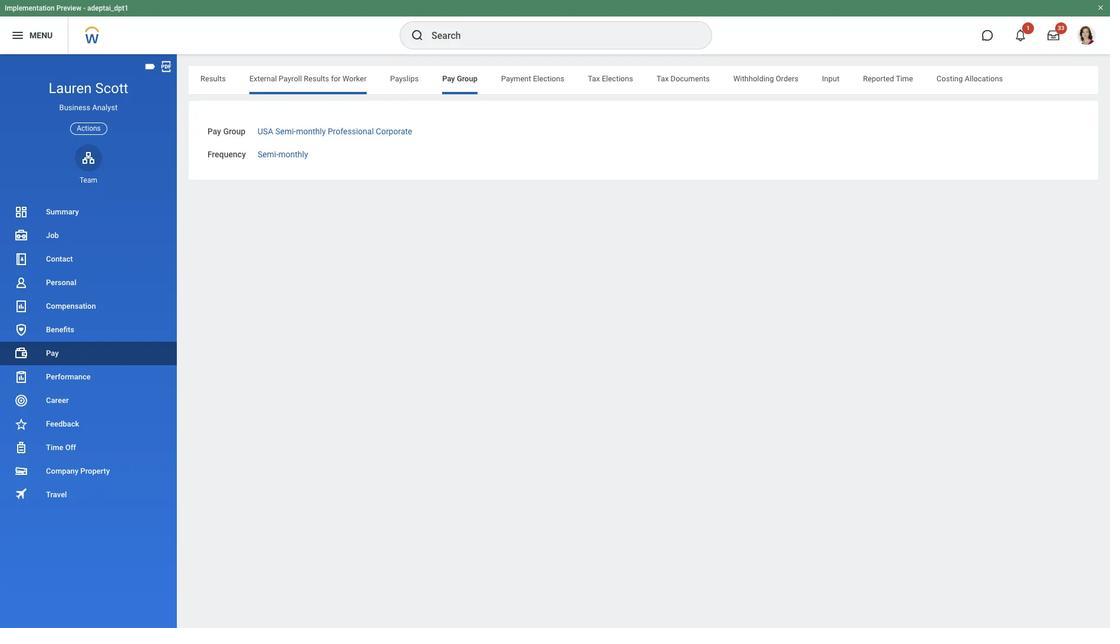 Task type: locate. For each thing, give the bounding box(es) containing it.
2 tax from the left
[[657, 74, 669, 83]]

semi-monthly
[[258, 150, 308, 159]]

payment
[[501, 74, 531, 83]]

0 horizontal spatial pay
[[46, 349, 59, 358]]

time inside navigation pane region
[[46, 444, 63, 452]]

monthly
[[296, 127, 326, 136], [279, 150, 308, 159]]

property
[[80, 467, 110, 476]]

team lauren scott element
[[75, 176, 102, 185]]

feedback
[[46, 420, 79, 429]]

time
[[896, 74, 914, 83], [46, 444, 63, 452]]

tax down 'search workday' search box
[[588, 74, 600, 83]]

job link
[[0, 224, 177, 248]]

pay group up frequency
[[208, 127, 246, 136]]

tax documents
[[657, 74, 710, 83]]

reported time
[[864, 74, 914, 83]]

implementation
[[5, 4, 55, 12]]

results left external
[[201, 74, 226, 83]]

33
[[1058, 25, 1065, 31]]

0 vertical spatial pay group
[[442, 74, 478, 83]]

2 vertical spatial pay
[[46, 349, 59, 358]]

travel image
[[14, 488, 28, 502]]

search image
[[411, 28, 425, 42]]

0 horizontal spatial elections
[[533, 74, 565, 83]]

summary image
[[14, 205, 28, 219]]

2 elections from the left
[[602, 74, 633, 83]]

payroll
[[279, 74, 302, 83]]

semi-monthly link
[[258, 147, 308, 159]]

travel link
[[0, 484, 177, 507]]

usa semi-monthly professional corporate link
[[258, 124, 412, 136]]

withholding
[[734, 74, 774, 83]]

list
[[0, 201, 177, 507]]

1 vertical spatial group
[[223, 127, 246, 136]]

compensation
[[46, 302, 96, 311]]

0 vertical spatial time
[[896, 74, 914, 83]]

personal
[[46, 278, 76, 287]]

1 horizontal spatial elections
[[602, 74, 633, 83]]

elections
[[533, 74, 565, 83], [602, 74, 633, 83]]

tab list
[[189, 66, 1099, 94]]

pay down benefits
[[46, 349, 59, 358]]

0 vertical spatial monthly
[[296, 127, 326, 136]]

-
[[83, 4, 86, 12]]

0 horizontal spatial group
[[223, 127, 246, 136]]

pay
[[442, 74, 455, 83], [208, 127, 221, 136], [46, 349, 59, 358]]

adeptai_dpt1
[[87, 4, 129, 12]]

1 tax from the left
[[588, 74, 600, 83]]

time right reported
[[896, 74, 914, 83]]

0 vertical spatial semi-
[[275, 127, 296, 136]]

0 horizontal spatial time
[[46, 444, 63, 452]]

elections for tax elections
[[602, 74, 633, 83]]

pay group right payslips
[[442, 74, 478, 83]]

company property link
[[0, 460, 177, 484]]

monthly up semi-monthly link
[[296, 127, 326, 136]]

0 horizontal spatial tax
[[588, 74, 600, 83]]

external
[[249, 74, 277, 83]]

tag image
[[144, 60, 157, 73]]

preview
[[56, 4, 82, 12]]

1 vertical spatial pay group
[[208, 127, 246, 136]]

33 button
[[1041, 22, 1068, 48]]

results left for
[[304, 74, 329, 83]]

pay inside navigation pane region
[[46, 349, 59, 358]]

group
[[457, 74, 478, 83], [223, 127, 246, 136]]

contact
[[46, 255, 73, 264]]

pay group
[[442, 74, 478, 83], [208, 127, 246, 136]]

company
[[46, 467, 79, 476]]

monthly inside usa semi-monthly professional corporate link
[[296, 127, 326, 136]]

pay right payslips
[[442, 74, 455, 83]]

actions
[[77, 124, 101, 132]]

monthly inside semi-monthly link
[[279, 150, 308, 159]]

team
[[80, 176, 97, 185]]

tax for tax elections
[[588, 74, 600, 83]]

corporate
[[376, 127, 412, 136]]

close environment banner image
[[1098, 4, 1105, 11]]

orders
[[776, 74, 799, 83]]

0 horizontal spatial results
[[201, 74, 226, 83]]

time off image
[[14, 441, 28, 455]]

monthly down 'usa semi-monthly professional corporate'
[[279, 150, 308, 159]]

1 horizontal spatial pay group
[[442, 74, 478, 83]]

benefits image
[[14, 323, 28, 337]]

usa
[[258, 127, 273, 136]]

input
[[823, 74, 840, 83]]

2 horizontal spatial pay
[[442, 74, 455, 83]]

1 vertical spatial semi-
[[258, 150, 279, 159]]

1 horizontal spatial time
[[896, 74, 914, 83]]

1 horizontal spatial group
[[457, 74, 478, 83]]

company property image
[[14, 465, 28, 479]]

navigation pane region
[[0, 54, 177, 629]]

1
[[1027, 25, 1030, 31]]

semi-
[[275, 127, 296, 136], [258, 150, 279, 159]]

pay image
[[14, 347, 28, 361]]

0 horizontal spatial pay group
[[208, 127, 246, 136]]

semi- right usa
[[275, 127, 296, 136]]

1 vertical spatial time
[[46, 444, 63, 452]]

external payroll results for worker
[[249, 74, 367, 83]]

tax
[[588, 74, 600, 83], [657, 74, 669, 83]]

career link
[[0, 389, 177, 413]]

contact image
[[14, 252, 28, 267]]

compensation image
[[14, 300, 28, 314]]

semi- down usa
[[258, 150, 279, 159]]

view printable version (pdf) image
[[160, 60, 173, 73]]

contact link
[[0, 248, 177, 271]]

professional
[[328, 127, 374, 136]]

summary
[[46, 208, 79, 216]]

1 results from the left
[[201, 74, 226, 83]]

travel
[[46, 491, 67, 500]]

time off link
[[0, 437, 177, 460]]

pay up frequency
[[208, 127, 221, 136]]

performance
[[46, 373, 91, 382]]

career
[[46, 396, 69, 405]]

group left payment
[[457, 74, 478, 83]]

business analyst
[[59, 103, 118, 112]]

1 elections from the left
[[533, 74, 565, 83]]

payslips
[[390, 74, 419, 83]]

group up frequency
[[223, 127, 246, 136]]

performance link
[[0, 366, 177, 389]]

1 vertical spatial monthly
[[279, 150, 308, 159]]

results
[[201, 74, 226, 83], [304, 74, 329, 83]]

tax left documents
[[657, 74, 669, 83]]

Search Workday  search field
[[432, 22, 688, 48]]

0 vertical spatial group
[[457, 74, 478, 83]]

costing
[[937, 74, 963, 83]]

1 vertical spatial pay
[[208, 127, 221, 136]]

1 horizontal spatial results
[[304, 74, 329, 83]]

pay link
[[0, 342, 177, 366]]

time left off
[[46, 444, 63, 452]]

1 horizontal spatial tax
[[657, 74, 669, 83]]



Task type: describe. For each thing, give the bounding box(es) containing it.
scott
[[95, 80, 128, 97]]

profile logan mcneil image
[[1078, 26, 1097, 47]]

1 button
[[1008, 22, 1035, 48]]

withholding orders
[[734, 74, 799, 83]]

worker
[[343, 74, 367, 83]]

job image
[[14, 229, 28, 243]]

costing allocations
[[937, 74, 1004, 83]]

menu
[[29, 30, 53, 40]]

personal image
[[14, 276, 28, 290]]

documents
[[671, 74, 710, 83]]

menu banner
[[0, 0, 1111, 54]]

career image
[[14, 394, 28, 408]]

personal link
[[0, 271, 177, 295]]

summary link
[[0, 201, 177, 224]]

menu button
[[0, 17, 68, 54]]

tax elections
[[588, 74, 633, 83]]

analyst
[[92, 103, 118, 112]]

2 results from the left
[[304, 74, 329, 83]]

team link
[[75, 144, 102, 185]]

business
[[59, 103, 90, 112]]

actions button
[[70, 122, 107, 135]]

frequency
[[208, 150, 246, 159]]

tab list containing results
[[189, 66, 1099, 94]]

semi- inside usa semi-monthly professional corporate link
[[275, 127, 296, 136]]

payment elections
[[501, 74, 565, 83]]

0 vertical spatial pay
[[442, 74, 455, 83]]

list containing summary
[[0, 201, 177, 507]]

usa semi-monthly professional corporate
[[258, 127, 412, 136]]

company property
[[46, 467, 110, 476]]

allocations
[[965, 74, 1004, 83]]

implementation preview -   adeptai_dpt1
[[5, 4, 129, 12]]

tax for tax documents
[[657, 74, 669, 83]]

time off
[[46, 444, 76, 452]]

off
[[65, 444, 76, 452]]

performance image
[[14, 370, 28, 385]]

for
[[331, 74, 341, 83]]

job
[[46, 231, 59, 240]]

compensation link
[[0, 295, 177, 319]]

inbox large image
[[1048, 29, 1060, 41]]

lauren scott
[[49, 80, 128, 97]]

feedback link
[[0, 413, 177, 437]]

elections for payment elections
[[533, 74, 565, 83]]

justify image
[[11, 28, 25, 42]]

reported
[[864, 74, 895, 83]]

notifications large image
[[1015, 29, 1027, 41]]

lauren
[[49, 80, 92, 97]]

benefits link
[[0, 319, 177, 342]]

view team image
[[81, 151, 96, 165]]

benefits
[[46, 326, 74, 334]]

feedback image
[[14, 418, 28, 432]]

1 horizontal spatial pay
[[208, 127, 221, 136]]

semi- inside semi-monthly link
[[258, 150, 279, 159]]



Task type: vqa. For each thing, say whether or not it's contained in the screenshot.
BOOK OPEN 'icon'
no



